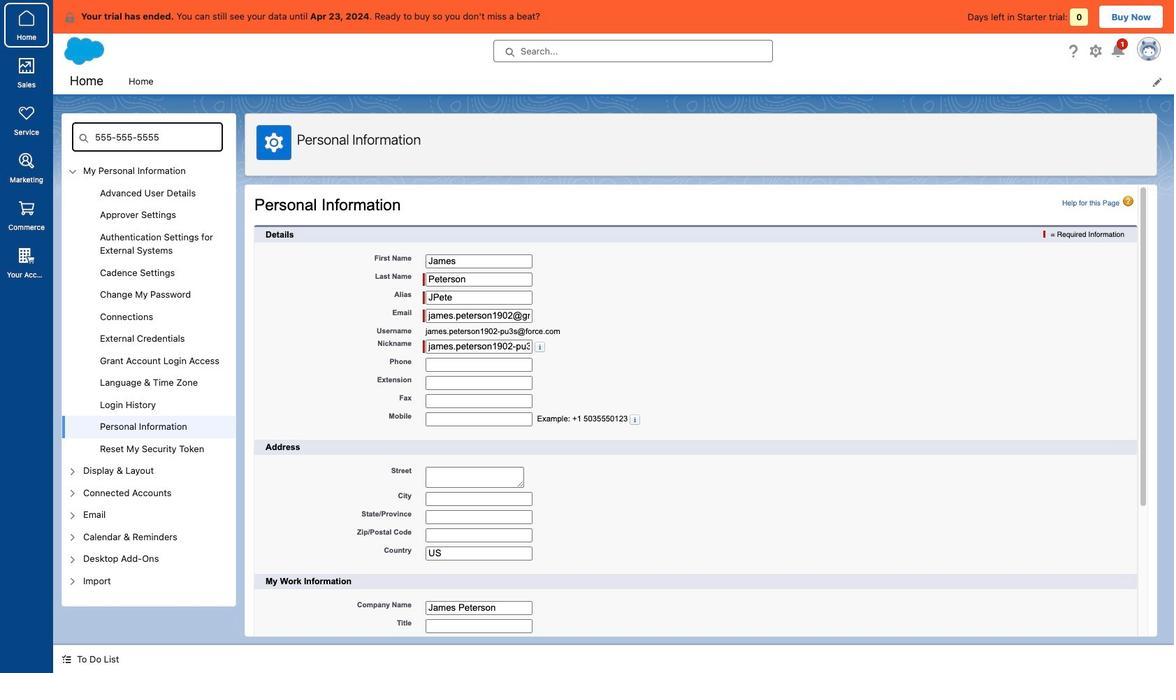 Task type: describe. For each thing, give the bounding box(es) containing it.
my personal information tree item
[[62, 160, 236, 460]]

1 vertical spatial text default image
[[62, 655, 71, 664]]

0 vertical spatial text default image
[[64, 12, 76, 23]]



Task type: locate. For each thing, give the bounding box(es) containing it.
Quick Find search field
[[72, 122, 223, 152]]

setup tree tree
[[62, 160, 236, 606]]

group
[[62, 182, 236, 460]]

personal information tree item
[[62, 416, 236, 438]]

text default image
[[64, 12, 76, 23], [62, 655, 71, 664]]

list
[[120, 69, 1175, 94]]



Task type: vqa. For each thing, say whether or not it's contained in the screenshot.
the topmost 'text default' ICON
yes



